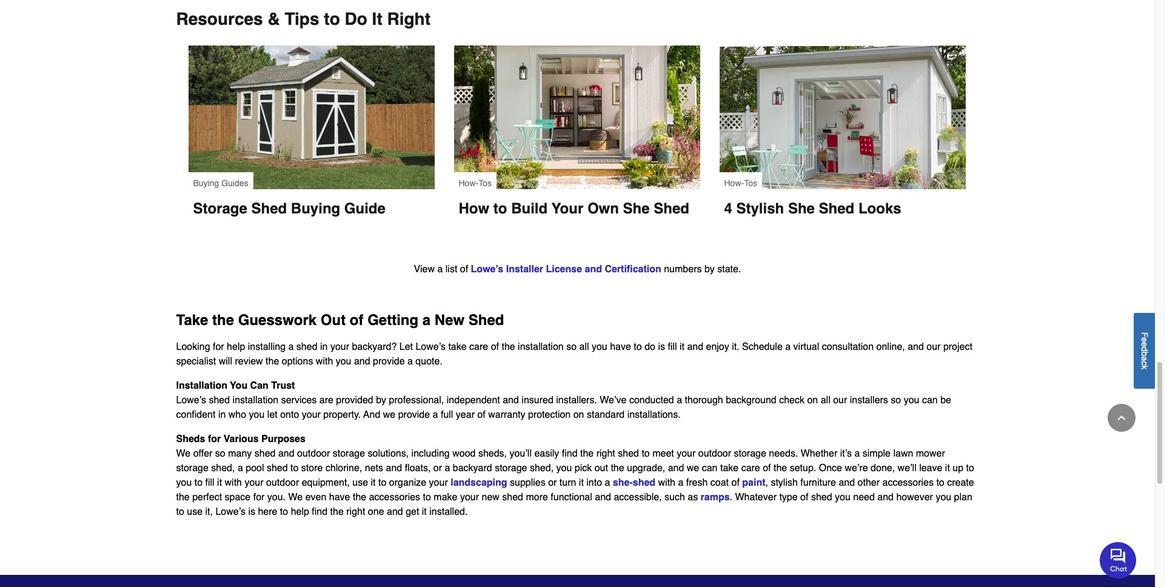 Task type: locate. For each thing, give the bounding box(es) containing it.
1 horizontal spatial in
[[320, 341, 328, 352]]

so right offer
[[215, 448, 226, 459]]

find inside sheds for various purposes we offer so many shed and outdoor storage solutions, including wood sheds, you'll easily find the right shed to meet your outdoor storage needs. whether it's a simple lawn mower storage shed, a pool shed to store chlorine, nets and floats, or a backyard storage shed, you pick out the upgrade, and we can take care of the setup. once we're done, we'll leave it up to you to fill it with your outdoor equipment, use it to organize your
[[562, 448, 578, 459]]

0 vertical spatial use
[[353, 477, 368, 488]]

is left here at the left bottom
[[248, 506, 255, 517]]

provide down professional,
[[398, 409, 430, 420]]

0 horizontal spatial all
[[580, 341, 589, 352]]

we'll
[[898, 463, 917, 474]]

right up the out
[[597, 448, 616, 459]]

of up ","
[[763, 463, 771, 474]]

coat
[[711, 477, 729, 488]]

list
[[446, 264, 458, 275]]

0 vertical spatial so
[[567, 341, 577, 352]]

care inside sheds for various purposes we offer so many shed and outdoor storage solutions, including wood sheds, you'll easily find the right shed to meet your outdoor storage needs. whether it's a simple lawn mower storage shed, a pool shed to store chlorine, nets and floats, or a backyard storage shed, you pick out the upgrade, and we can take care of the setup. once we're done, we'll leave it up to you to fill it with your outdoor equipment, use it to organize your
[[742, 463, 761, 474]]

have inside , stylish furniture and other accessories to create the perfect space for you. we even have the accessories to make your new shed more functional and accessible, such as
[[329, 492, 350, 503]]

0 vertical spatial can
[[923, 395, 938, 406]]

shed, down many
[[211, 463, 235, 474]]

easily
[[535, 448, 560, 459]]

lowe's up quote.
[[416, 341, 446, 352]]

how- up 4
[[725, 178, 744, 188]]

by
[[705, 264, 715, 275], [376, 395, 386, 406]]

it right do
[[680, 341, 685, 352]]

including
[[412, 448, 450, 459]]

we inside , stylish furniture and other accessories to create the perfect space for you. we even have the accessories to make your new shed more functional and accessible, such as
[[288, 492, 303, 503]]

e up b
[[1141, 342, 1150, 347]]

she right stylish
[[789, 200, 815, 217]]

shed down supplies
[[502, 492, 524, 503]]

we've
[[600, 395, 627, 406]]

1 horizontal spatial our
[[927, 341, 941, 352]]

2 vertical spatial so
[[215, 448, 226, 459]]

background
[[726, 395, 777, 406]]

let
[[267, 409, 278, 420]]

our left project
[[927, 341, 941, 352]]

it inside 'looking for help installing a shed in your backyard? let lowe's take care of the installation so all you have to do is fill it and enjoy it. schedule a virtual consultation online, and our project specialist will review the options with you and provide a quote.'
[[680, 341, 685, 352]]

help inside the . whatever type of shed you need and however you plan to use it, lowe's is here to help find the right one and get it installed.
[[291, 506, 309, 517]]

property.
[[324, 409, 361, 420]]

1 horizontal spatial find
[[562, 448, 578, 459]]

of right type
[[801, 492, 809, 503]]

0 horizontal spatial is
[[248, 506, 255, 517]]

by left "state."
[[705, 264, 715, 275]]

chat invite button image
[[1100, 542, 1137, 579]]

2 e from the top
[[1141, 342, 1150, 347]]

1 vertical spatial right
[[347, 506, 365, 517]]

tos up stylish
[[744, 178, 758, 188]]

use inside the . whatever type of shed you need and however you plan to use it, lowe's is here to help find the right one and get it installed.
[[187, 506, 203, 517]]

1 vertical spatial all
[[821, 395, 831, 406]]

0 vertical spatial right
[[597, 448, 616, 459]]

1 vertical spatial installation
[[233, 395, 279, 406]]

1 horizontal spatial installation
[[518, 341, 564, 352]]

shed
[[297, 341, 318, 352], [209, 395, 230, 406], [255, 448, 276, 459], [618, 448, 639, 459], [267, 463, 288, 474], [633, 477, 656, 488], [502, 492, 524, 503], [812, 492, 833, 503]]

1 horizontal spatial by
[[705, 264, 715, 275]]

2 shed, from the left
[[530, 463, 554, 474]]

and down we're
[[839, 477, 855, 488]]

shed left 4
[[654, 200, 690, 217]]

for inside 'looking for help installing a shed in your backyard? let lowe's take care of the installation so all you have to do is fill it and enjoy it. schedule a virtual consultation online, and our project specialist will review the options with you and provide a quote.'
[[213, 341, 224, 352]]

independent
[[447, 395, 500, 406]]

1 how- from the left
[[459, 178, 479, 188]]

you
[[230, 380, 248, 391]]

1 horizontal spatial use
[[353, 477, 368, 488]]

so
[[567, 341, 577, 352], [891, 395, 902, 406], [215, 448, 226, 459]]

pool
[[246, 463, 264, 474]]

1 vertical spatial find
[[312, 506, 328, 517]]

0 vertical spatial by
[[705, 264, 715, 275]]

confident
[[176, 409, 216, 420]]

0 horizontal spatial how-tos
[[459, 178, 492, 188]]

lowe's inside installation you can trust lowe's shed installation services are provided by professional, independent and insured installers. we've conducted a thorough background check on all our installers so you can be confident in who you let onto your property. and we provide a full year of warranty protection on standard installations.
[[176, 395, 206, 406]]

4
[[725, 200, 733, 217]]

1 horizontal spatial right
[[597, 448, 616, 459]]

space
[[225, 492, 251, 503]]

lowe's
[[471, 264, 504, 275], [416, 341, 446, 352], [176, 395, 206, 406], [216, 506, 246, 517]]

1 horizontal spatial we
[[687, 463, 700, 474]]

a up 'options'
[[288, 341, 294, 352]]

accessories
[[883, 477, 934, 488], [369, 492, 420, 503]]

chevron up image
[[1116, 412, 1128, 424]]

we
[[176, 448, 191, 459], [288, 492, 303, 503]]

for for sheds
[[208, 434, 221, 444]]

your inside , stylish furniture and other accessories to create the perfect space for you. we even have the accessories to make your new shed more functional and accessible, such as
[[460, 492, 479, 503]]

in inside installation you can trust lowe's shed installation services are provided by professional, independent and insured installers. we've conducted a thorough background check on all our installers so you can be confident in who you let onto your property. and we provide a full year of warranty protection on standard installations.
[[218, 409, 226, 420]]

with up space on the bottom
[[225, 477, 242, 488]]

1 horizontal spatial care
[[742, 463, 761, 474]]

installed.
[[430, 506, 468, 517]]

to inside 'looking for help installing a shed in your backyard? let lowe's take care of the installation so all you have to do is fill it and enjoy it. schedule a virtual consultation online, and our project specialist will review the options with you and provide a quote.'
[[634, 341, 642, 352]]

state.
[[718, 264, 742, 275]]

2 horizontal spatial with
[[659, 477, 676, 488]]

1 horizontal spatial buying
[[291, 200, 340, 217]]

and
[[585, 264, 602, 275], [688, 341, 704, 352], [908, 341, 924, 352], [354, 356, 370, 367], [503, 395, 519, 406], [278, 448, 295, 459], [386, 463, 402, 474], [668, 463, 685, 474], [839, 477, 855, 488], [595, 492, 611, 503], [878, 492, 894, 503], [387, 506, 403, 517]]

to down leave
[[937, 477, 945, 488]]

0 vertical spatial fill
[[668, 341, 677, 352]]

fresh
[[687, 477, 708, 488]]

1 horizontal spatial how-
[[725, 178, 744, 188]]

1 vertical spatial have
[[329, 492, 350, 503]]

2 vertical spatial for
[[253, 492, 265, 503]]

it.
[[732, 341, 740, 352]]

for inside sheds for various purposes we offer so many shed and outdoor storage solutions, including wood sheds, you'll easily find the right shed to meet your outdoor storage needs. whether it's a simple lawn mower storage shed, a pool shed to store chlorine, nets and floats, or a backyard storage shed, you pick out the upgrade, and we can take care of the setup. once we're done, we'll leave it up to you to fill it with your outdoor equipment, use it to organize your
[[208, 434, 221, 444]]

1 horizontal spatial she
[[789, 200, 815, 217]]

in left 'who'
[[218, 409, 226, 420]]

installations.
[[628, 409, 681, 420]]

it's
[[841, 448, 852, 459]]

consultation
[[822, 341, 874, 352]]

all inside installation you can trust lowe's shed installation services are provided by professional, independent and insured installers. we've conducted a thorough background check on all our installers so you can be confident in who you let onto your property. and we provide a full year of warranty protection on standard installations.
[[821, 395, 831, 406]]

to down you.
[[280, 506, 288, 517]]

by for professional,
[[376, 395, 386, 406]]

find down even
[[312, 506, 328, 517]]

0 vertical spatial installation
[[518, 341, 564, 352]]

shed up pool
[[255, 448, 276, 459]]

buying
[[193, 178, 219, 188], [291, 200, 340, 217]]

0 horizontal spatial our
[[834, 395, 848, 406]]

0 horizontal spatial she
[[623, 200, 650, 217]]

installation inside 'looking for help installing a shed in your backyard? let lowe's take care of the installation so all you have to do is fill it and enjoy it. schedule a virtual consultation online, and our project specialist will review the options with you and provide a quote.'
[[518, 341, 564, 352]]

1 vertical spatial for
[[208, 434, 221, 444]]

1 how-tos from the left
[[459, 178, 492, 188]]

right
[[597, 448, 616, 459], [347, 506, 365, 517]]

0 horizontal spatial take
[[449, 341, 467, 352]]

care
[[470, 341, 488, 352], [742, 463, 761, 474]]

0 horizontal spatial find
[[312, 506, 328, 517]]

0 vertical spatial take
[[449, 341, 467, 352]]

0 vertical spatial we
[[383, 409, 396, 420]]

2 horizontal spatial so
[[891, 395, 902, 406]]

she-
[[613, 477, 633, 488]]

0 horizontal spatial right
[[347, 506, 365, 517]]

accessories down organize
[[369, 492, 420, 503]]

0 horizontal spatial or
[[434, 463, 442, 474]]

for up here at the left bottom
[[253, 492, 265, 503]]

1 vertical spatial is
[[248, 506, 255, 517]]

specialist
[[176, 356, 216, 367]]

1 horizontal spatial all
[[821, 395, 831, 406]]

1 vertical spatial in
[[218, 409, 226, 420]]

to left do
[[634, 341, 642, 352]]

it
[[680, 341, 685, 352], [946, 463, 951, 474], [217, 477, 222, 488], [371, 477, 376, 488], [579, 477, 584, 488], [422, 506, 427, 517]]

lowe's right the list
[[471, 264, 504, 275]]

fill inside 'looking for help installing a shed in your backyard? let lowe's take care of the installation so all you have to do is fill it and enjoy it. schedule a virtual consultation online, and our project specialist will review the options with you and provide a quote.'
[[668, 341, 677, 352]]

0 horizontal spatial on
[[574, 409, 585, 420]]

it left into
[[579, 477, 584, 488]]

0 horizontal spatial have
[[329, 492, 350, 503]]

for for looking
[[213, 341, 224, 352]]

installation inside installation you can trust lowe's shed installation services are provided by professional, independent and insured installers. we've conducted a thorough background check on all our installers so you can be confident in who you let onto your property. and we provide a full year of warranty protection on standard installations.
[[233, 395, 279, 406]]

.
[[730, 492, 733, 503]]

you left need
[[835, 492, 851, 503]]

so up the installers.
[[567, 341, 577, 352]]

shed right storage
[[251, 200, 287, 217]]

shed up 'options'
[[297, 341, 318, 352]]

shed down 'furniture'
[[812, 492, 833, 503]]

1 tos from the left
[[479, 178, 492, 188]]

of up '.'
[[732, 477, 740, 488]]

or down including
[[434, 463, 442, 474]]

can inside installation you can trust lowe's shed installation services are provided by professional, independent and insured installers. we've conducted a thorough background check on all our installers so you can be confident in who you let onto your property. and we provide a full year of warranty protection on standard installations.
[[923, 395, 938, 406]]

trust
[[271, 380, 295, 391]]

and up "warranty"
[[503, 395, 519, 406]]

1 vertical spatial we
[[687, 463, 700, 474]]

guides
[[222, 178, 248, 188]]

lowe's down space on the bottom
[[216, 506, 246, 517]]

0 vertical spatial help
[[227, 341, 245, 352]]

1 vertical spatial our
[[834, 395, 848, 406]]

and down purposes
[[278, 448, 295, 459]]

0 vertical spatial buying
[[193, 178, 219, 188]]

help down even
[[291, 506, 309, 517]]

can left be
[[923, 395, 938, 406]]

1 horizontal spatial accessories
[[883, 477, 934, 488]]

your down services
[[302, 409, 321, 420]]

1 vertical spatial on
[[574, 409, 585, 420]]

you left do
[[592, 341, 608, 352]]

1 horizontal spatial shed,
[[530, 463, 554, 474]]

0 horizontal spatial tos
[[479, 178, 492, 188]]

0 vertical spatial is
[[658, 341, 665, 352]]

furniture
[[801, 477, 837, 488]]

you
[[592, 341, 608, 352], [336, 356, 352, 367], [904, 395, 920, 406], [249, 409, 265, 420], [557, 463, 572, 474], [176, 477, 192, 488], [835, 492, 851, 503], [936, 492, 952, 503]]

2 how-tos from the left
[[725, 178, 758, 188]]

how-tos for how
[[459, 178, 492, 188]]

all inside 'looking for help installing a shed in your backyard? let lowe's take care of the installation so all you have to do is fill it and enjoy it. schedule a virtual consultation online, and our project specialist will review the options with you and provide a quote.'
[[580, 341, 589, 352]]

care up paint
[[742, 463, 761, 474]]

buying guides
[[193, 178, 248, 188]]

a gray and white wood storage shed with windows and twin doors set up in a fenced backyard. image
[[188, 45, 435, 189]]

guesswork
[[238, 312, 317, 329]]

license
[[546, 264, 582, 275]]

1 horizontal spatial help
[[291, 506, 309, 517]]

1 vertical spatial we
[[288, 492, 303, 503]]

it inside the . whatever type of shed you need and however you plan to use it, lowe's is here to help find the right one and get it installed.
[[422, 506, 427, 517]]

1 vertical spatial provide
[[398, 409, 430, 420]]

with up such
[[659, 477, 676, 488]]

1 horizontal spatial can
[[923, 395, 938, 406]]

for up will
[[213, 341, 224, 352]]

plan
[[955, 492, 973, 503]]

1 vertical spatial accessories
[[369, 492, 420, 503]]

and
[[364, 409, 381, 420]]

we up fresh at right bottom
[[687, 463, 700, 474]]

0 horizontal spatial care
[[470, 341, 488, 352]]

take down the new
[[449, 341, 467, 352]]

1 horizontal spatial with
[[316, 356, 333, 367]]

1 vertical spatial fill
[[205, 477, 215, 488]]

0 vertical spatial for
[[213, 341, 224, 352]]

is inside 'looking for help installing a shed in your backyard? let lowe's take care of the installation so all you have to do is fill it and enjoy it. schedule a virtual consultation online, and our project specialist will review the options with you and provide a quote.'
[[658, 341, 665, 352]]

so inside installation you can trust lowe's shed installation services are provided by professional, independent and insured installers. we've conducted a thorough background check on all our installers so you can be confident in who you let onto your property. and we provide a full year of warranty protection on standard installations.
[[891, 395, 902, 406]]

0 vertical spatial our
[[927, 341, 941, 352]]

are
[[320, 395, 334, 406]]

0 horizontal spatial fill
[[205, 477, 215, 488]]

,
[[766, 477, 769, 488]]

4 stylish she shed looks
[[725, 200, 902, 217]]

0 vertical spatial have
[[610, 341, 631, 352]]

we inside installation you can trust lowe's shed installation services are provided by professional, independent and insured installers. we've conducted a thorough background check on all our installers so you can be confident in who you let onto your property. and we provide a full year of warranty protection on standard installations.
[[383, 409, 396, 420]]

how- up how
[[459, 178, 479, 188]]

0 vertical spatial on
[[808, 395, 819, 406]]

1 vertical spatial or
[[549, 477, 557, 488]]

project
[[944, 341, 973, 352]]

0 vertical spatial provide
[[373, 356, 405, 367]]

1 horizontal spatial is
[[658, 341, 665, 352]]

1 vertical spatial by
[[376, 395, 386, 406]]

options
[[282, 356, 313, 367]]

0 horizontal spatial how-
[[459, 178, 479, 188]]

1 vertical spatial buying
[[291, 200, 340, 217]]

2 tos from the left
[[744, 178, 758, 188]]

take up coat
[[721, 463, 739, 474]]

in down the out
[[320, 341, 328, 352]]

organize
[[389, 477, 427, 488]]

onto
[[280, 409, 299, 420]]

a down many
[[238, 463, 243, 474]]

0 vertical spatial care
[[470, 341, 488, 352]]

she right own in the right of the page
[[623, 200, 650, 217]]

shed, down easily at the left of page
[[530, 463, 554, 474]]

how-tos up 4
[[725, 178, 758, 188]]

it right the get
[[422, 506, 427, 517]]

1 vertical spatial help
[[291, 506, 309, 517]]

you down sheds
[[176, 477, 192, 488]]

1 vertical spatial take
[[721, 463, 739, 474]]

it
[[372, 9, 383, 28]]

by inside installation you can trust lowe's shed installation services are provided by professional, independent and insured installers. we've conducted a thorough background check on all our installers so you can be confident in who you let onto your property. and we provide a full year of warranty protection on standard installations.
[[376, 395, 386, 406]]

you left let
[[249, 409, 265, 420]]

1 horizontal spatial or
[[549, 477, 557, 488]]

f
[[1141, 332, 1150, 337]]

numbers
[[664, 264, 702, 275]]

year
[[456, 409, 475, 420]]

lawn
[[894, 448, 914, 459]]

1 horizontal spatial tos
[[744, 178, 758, 188]]

1 horizontal spatial on
[[808, 395, 819, 406]]

1 horizontal spatial we
[[288, 492, 303, 503]]

tos for stylish
[[744, 178, 758, 188]]

we right you.
[[288, 492, 303, 503]]

out
[[321, 312, 346, 329]]

1 horizontal spatial how-tos
[[725, 178, 758, 188]]

storage down offer
[[176, 463, 209, 474]]

you.
[[267, 492, 286, 503]]

we right 'and'
[[383, 409, 396, 420]]

0 horizontal spatial so
[[215, 448, 226, 459]]

accessible,
[[614, 492, 662, 503]]

right inside sheds for various purposes we offer so many shed and outdoor storage solutions, including wood sheds, you'll easily find the right shed to meet your outdoor storage needs. whether it's a simple lawn mower storage shed, a pool shed to store chlorine, nets and floats, or a backyard storage shed, you pick out the upgrade, and we can take care of the setup. once we're done, we'll leave it up to you to fill it with your outdoor equipment, use it to organize your
[[597, 448, 616, 459]]

find inside the . whatever type of shed you need and however you plan to use it, lowe's is here to help find the right one and get it installed.
[[312, 506, 328, 517]]

0 vertical spatial or
[[434, 463, 442, 474]]

0 vertical spatial all
[[580, 341, 589, 352]]

build
[[512, 200, 548, 217]]

, stylish furniture and other accessories to create the perfect space for you. we even have the accessories to make your new shed more functional and accessible, such as
[[176, 477, 975, 503]]

right left "one"
[[347, 506, 365, 517]]

it left up
[[946, 463, 951, 474]]

looking for help installing a shed in your backyard? let lowe's take care of the installation so all you have to do is fill it and enjoy it. schedule a virtual consultation online, and our project specialist will review the options with you and provide a quote.
[[176, 341, 973, 367]]

find
[[562, 448, 578, 459], [312, 506, 328, 517]]

can inside sheds for various purposes we offer so many shed and outdoor storage solutions, including wood sheds, you'll easily find the right shed to meet your outdoor storage needs. whether it's a simple lawn mower storage shed, a pool shed to store chlorine, nets and floats, or a backyard storage shed, you pick out the upgrade, and we can take care of the setup. once we're done, we'll leave it up to you to fill it with your outdoor equipment, use it to organize your
[[702, 463, 718, 474]]

of right year
[[478, 409, 486, 420]]

to left do at the top left of the page
[[324, 9, 340, 28]]

2 how- from the left
[[725, 178, 744, 188]]

0 horizontal spatial shed,
[[211, 463, 235, 474]]

a inside f e e d b a c k button
[[1141, 356, 1150, 361]]

and left 'enjoy'
[[688, 341, 704, 352]]

1 vertical spatial so
[[891, 395, 902, 406]]

more
[[526, 492, 548, 503]]

you left plan
[[936, 492, 952, 503]]

with inside 'looking for help installing a shed in your backyard? let lowe's take care of the installation so all you have to do is fill it and enjoy it. schedule a virtual consultation online, and our project specialist will review the options with you and provide a quote.'
[[316, 356, 333, 367]]

1 horizontal spatial take
[[721, 463, 739, 474]]

1 vertical spatial use
[[187, 506, 203, 517]]

or left turn
[[549, 477, 557, 488]]

all
[[580, 341, 589, 352], [821, 395, 831, 406]]

of inside installation you can trust lowe's shed installation services are provided by professional, independent and insured installers. we've conducted a thorough background check on all our installers so you can be confident in who you let onto your property. and we provide a full year of warranty protection on standard installations.
[[478, 409, 486, 420]]

fill up "perfect"
[[205, 477, 215, 488]]

0 horizontal spatial with
[[225, 477, 242, 488]]

0 horizontal spatial installation
[[233, 395, 279, 406]]

have left do
[[610, 341, 631, 352]]

0 vertical spatial we
[[176, 448, 191, 459]]

our
[[927, 341, 941, 352], [834, 395, 848, 406]]

care up independent
[[470, 341, 488, 352]]

right inside the . whatever type of shed you need and however you plan to use it, lowe's is here to help find the right one and get it installed.
[[347, 506, 365, 517]]

view
[[414, 264, 435, 275]]

fill
[[668, 341, 677, 352], [205, 477, 215, 488]]

0 horizontal spatial use
[[187, 506, 203, 517]]

or
[[434, 463, 442, 474], [549, 477, 557, 488]]

supplies
[[510, 477, 546, 488]]

0 horizontal spatial in
[[218, 409, 226, 420]]

your right meet
[[677, 448, 696, 459]]

0 horizontal spatial by
[[376, 395, 386, 406]]

your down take the guesswork out of getting a new shed
[[331, 341, 349, 352]]

0 vertical spatial find
[[562, 448, 578, 459]]

we
[[383, 409, 396, 420], [687, 463, 700, 474]]

1 horizontal spatial so
[[567, 341, 577, 352]]

a
[[438, 264, 443, 275], [423, 312, 431, 329], [288, 341, 294, 352], [786, 341, 791, 352], [408, 356, 413, 367], [1141, 356, 1150, 361], [677, 395, 683, 406], [433, 409, 438, 420], [855, 448, 860, 459], [238, 463, 243, 474], [445, 463, 450, 474], [605, 477, 611, 488], [679, 477, 684, 488]]

our inside installation you can trust lowe's shed installation services are provided by professional, independent and insured installers. we've conducted a thorough background check on all our installers so you can be confident in who you let onto your property. and we provide a full year of warranty protection on standard installations.
[[834, 395, 848, 406]]

is right do
[[658, 341, 665, 352]]

1 horizontal spatial have
[[610, 341, 631, 352]]

0 horizontal spatial we
[[176, 448, 191, 459]]



Task type: vqa. For each thing, say whether or not it's contained in the screenshot.
Armored
no



Task type: describe. For each thing, give the bounding box(es) containing it.
is inside the . whatever type of shed you need and however you plan to use it, lowe's is here to help find the right one and get it installed.
[[248, 506, 255, 517]]

a down let
[[408, 356, 413, 367]]

shed left looks
[[819, 200, 855, 217]]

of right the list
[[460, 264, 468, 275]]

shed inside installation you can trust lowe's shed installation services are provided by professional, independent and insured installers. we've conducted a thorough background check on all our installers so you can be confident in who you let onto your property. and we provide a full year of warranty protection on standard installations.
[[209, 395, 230, 406]]

pick
[[575, 463, 592, 474]]

use inside sheds for various purposes we offer so many shed and outdoor storage solutions, including wood sheds, you'll easily find the right shed to meet your outdoor storage needs. whether it's a simple lawn mower storage shed, a pool shed to store chlorine, nets and floats, or a backyard storage shed, you pick out the upgrade, and we can take care of the setup. once we're done, we'll leave it up to you to fill it with your outdoor equipment, use it to organize your
[[353, 477, 368, 488]]

chlorine,
[[326, 463, 362, 474]]

wood
[[453, 448, 476, 459]]

a left the new
[[423, 312, 431, 329]]

how
[[459, 200, 490, 217]]

and down the backyard?
[[354, 356, 370, 367]]

and left the get
[[387, 506, 403, 517]]

outdoor up "store"
[[297, 448, 330, 459]]

so inside sheds for various purposes we offer so many shed and outdoor storage solutions, including wood sheds, you'll easily find the right shed to meet your outdoor storage needs. whether it's a simple lawn mower storage shed, a pool shed to store chlorine, nets and floats, or a backyard storage shed, you pick out the upgrade, and we can take care of the setup. once we're done, we'll leave it up to you to fill it with your outdoor equipment, use it to organize your
[[215, 448, 226, 459]]

mower
[[917, 448, 946, 459]]

create
[[948, 477, 975, 488]]

help inside 'looking for help installing a shed in your backyard? let lowe's take care of the installation so all you have to do is fill it and enjoy it. schedule a virtual consultation online, and our project specialist will review the options with you and provide a quote.'
[[227, 341, 245, 352]]

the inside the . whatever type of shed you need and however you plan to use it, lowe's is here to help find the right one and get it installed.
[[330, 506, 344, 517]]

take the guesswork out of getting a new shed
[[176, 312, 504, 329]]

stylish
[[771, 477, 798, 488]]

or inside sheds for various purposes we offer so many shed and outdoor storage solutions, including wood sheds, you'll easily find the right shed to meet your outdoor storage needs. whether it's a simple lawn mower storage shed, a pool shed to store chlorine, nets and floats, or a backyard storage shed, you pick out the upgrade, and we can take care of the setup. once we're done, we'll leave it up to you to fill it with your outdoor equipment, use it to organize your
[[434, 463, 442, 474]]

shed inside , stylish furniture and other accessories to create the perfect space for you. we even have the accessories to make your new shed more functional and accessible, such as
[[502, 492, 524, 503]]

your down pool
[[245, 477, 264, 488]]

landscaping supplies or turn it into a she-shed with a fresh coat of paint
[[451, 477, 766, 488]]

f e e d b a c k
[[1141, 332, 1150, 369]]

provide inside 'looking for help installing a shed in your backyard? let lowe's take care of the installation so all you have to do is fill it and enjoy it. schedule a virtual consultation online, and our project specialist will review the options with you and provide a quote.'
[[373, 356, 405, 367]]

certification
[[605, 264, 662, 275]]

looks
[[859, 200, 902, 217]]

shed down upgrade,
[[633, 477, 656, 488]]

storage up chlorine,
[[333, 448, 365, 459]]

shed inside 'looking for help installing a shed in your backyard? let lowe's take care of the installation so all you have to do is fill it and enjoy it. schedule a virtual consultation online, and our project specialist will review the options with you and provide a quote.'
[[297, 341, 318, 352]]

a right it's
[[855, 448, 860, 459]]

a left thorough
[[677, 395, 683, 406]]

you up the provided
[[336, 356, 352, 367]]

standard
[[587, 409, 625, 420]]

enjoy
[[706, 341, 730, 352]]

and inside installation you can trust lowe's shed installation services are provided by professional, independent and insured installers. we've conducted a thorough background check on all our installers so you can be confident in who you let onto your property. and we provide a full year of warranty protection on standard installations.
[[503, 395, 519, 406]]

type
[[780, 492, 798, 503]]

nets
[[365, 463, 383, 474]]

outdoor up you.
[[266, 477, 299, 488]]

schedule
[[743, 341, 783, 352]]

outdoor up coat
[[699, 448, 732, 459]]

to left "store"
[[291, 463, 299, 474]]

to right how
[[494, 200, 507, 217]]

shed inside the . whatever type of shed you need and however you plan to use it, lowe's is here to help find the right one and get it installed.
[[812, 492, 833, 503]]

ramps link
[[701, 492, 730, 503]]

fill inside sheds for various purposes we offer so many shed and outdoor storage solutions, including wood sheds, you'll easily find the right shed to meet your outdoor storage needs. whether it's a simple lawn mower storage shed, a pool shed to store chlorine, nets and floats, or a backyard storage shed, you pick out the upgrade, and we can take care of the setup. once we're done, we'll leave it up to you to fill it with your outdoor equipment, use it to organize your
[[205, 477, 215, 488]]

care inside 'looking for help installing a shed in your backyard? let lowe's take care of the installation so all you have to do is fill it and enjoy it. schedule a virtual consultation online, and our project specialist will review the options with you and provide a quote.'
[[470, 341, 488, 352]]

such
[[665, 492, 685, 503]]

your inside installation you can trust lowe's shed installation services are provided by professional, independent and insured installers. we've conducted a thorough background check on all our installers so you can be confident in who you let onto your property. and we provide a full year of warranty protection on standard installations.
[[302, 409, 321, 420]]

tips
[[285, 9, 319, 28]]

you up turn
[[557, 463, 572, 474]]

take inside 'looking for help installing a shed in your backyard? let lowe's take care of the installation so all you have to do is fill it and enjoy it. schedule a virtual consultation online, and our project specialist will review the options with you and provide a quote.'
[[449, 341, 467, 352]]

installation you can trust lowe's shed installation services are provided by professional, independent and insured installers. we've conducted a thorough background check on all our installers so you can be confident in who you let onto your property. and we provide a full year of warranty protection on standard installations.
[[176, 380, 952, 420]]

and right the license
[[585, 264, 602, 275]]

it up "perfect"
[[217, 477, 222, 488]]

sheds
[[176, 434, 205, 444]]

have inside 'looking for help installing a shed in your backyard? let lowe's take care of the installation so all you have to do is fill it and enjoy it. schedule a virtual consultation online, and our project specialist will review the options with you and provide a quote.'
[[610, 341, 631, 352]]

once
[[819, 463, 843, 474]]

turn
[[560, 477, 577, 488]]

landscaping
[[451, 477, 508, 488]]

installation
[[176, 380, 227, 391]]

do
[[645, 341, 656, 352]]

and right need
[[878, 492, 894, 503]]

and down meet
[[668, 463, 685, 474]]

by for state.
[[705, 264, 715, 275]]

installer
[[506, 264, 544, 275]]

a down including
[[445, 463, 450, 474]]

done,
[[871, 463, 896, 474]]

tos for to
[[479, 178, 492, 188]]

review
[[235, 356, 263, 367]]

make
[[434, 492, 458, 503]]

one
[[368, 506, 384, 517]]

it down nets
[[371, 477, 376, 488]]

online,
[[877, 341, 906, 352]]

she-shed link
[[613, 477, 656, 488]]

2 she from the left
[[789, 200, 815, 217]]

simple
[[863, 448, 891, 459]]

quote.
[[416, 356, 443, 367]]

storage
[[193, 200, 247, 217]]

new
[[482, 492, 500, 503]]

for inside , stylish furniture and other accessories to create the perfect space for you. we even have the accessories to make your new shed more functional and accessible, such as
[[253, 492, 265, 503]]

storage up paint
[[734, 448, 767, 459]]

of right the out
[[350, 312, 364, 329]]

backyard?
[[352, 341, 397, 352]]

1 e from the top
[[1141, 337, 1150, 342]]

stylish
[[737, 200, 785, 217]]

own
[[588, 200, 619, 217]]

we inside sheds for various purposes we offer so many shed and outdoor storage solutions, including wood sheds, you'll easily find the right shed to meet your outdoor storage needs. whether it's a simple lawn mower storage shed, a pool shed to store chlorine, nets and floats, or a backyard storage shed, you pick out the upgrade, and we can take care of the setup. once we're done, we'll leave it up to you to fill it with your outdoor equipment, use it to organize your
[[176, 448, 191, 459]]

1 shed, from the left
[[211, 463, 235, 474]]

to up "perfect"
[[195, 477, 203, 488]]

0 horizontal spatial buying
[[193, 178, 219, 188]]

you left be
[[904, 395, 920, 406]]

landscaping link
[[451, 477, 508, 488]]

storage down you'll
[[495, 463, 528, 474]]

to up upgrade,
[[642, 448, 650, 459]]

warranty
[[488, 409, 526, 420]]

how-tos for 4
[[725, 178, 758, 188]]

need
[[854, 492, 875, 503]]

we're
[[845, 463, 869, 474]]

will
[[219, 356, 232, 367]]

a video about building a she shed. image
[[454, 45, 700, 189]]

. whatever type of shed you need and however you plan to use it, lowe's is here to help find the right one and get it installed.
[[176, 492, 973, 517]]

setup.
[[790, 463, 817, 474]]

0 horizontal spatial accessories
[[369, 492, 420, 503]]

a up such
[[679, 477, 684, 488]]

your up make
[[429, 477, 448, 488]]

a left the list
[[438, 264, 443, 275]]

of inside 'looking for help installing a shed in your backyard? let lowe's take care of the installation so all you have to do is fill it and enjoy it. schedule a virtual consultation online, and our project specialist will review the options with you and provide a quote.'
[[491, 341, 499, 352]]

backyard
[[453, 463, 492, 474]]

scroll to top element
[[1108, 404, 1136, 432]]

take inside sheds for various purposes we offer so many shed and outdoor storage solutions, including wood sheds, you'll easily find the right shed to meet your outdoor storage needs. whether it's a simple lawn mower storage shed, a pool shed to store chlorine, nets and floats, or a backyard storage shed, you pick out the upgrade, and we can take care of the setup. once we're done, we'll leave it up to you to fill it with your outdoor equipment, use it to organize your
[[721, 463, 739, 474]]

guide
[[344, 200, 386, 217]]

shed up upgrade,
[[618, 448, 639, 459]]

solutions,
[[368, 448, 409, 459]]

to left the it,
[[176, 506, 184, 517]]

as
[[688, 492, 698, 503]]

lowe's inside 'looking for help installing a shed in your backyard? let lowe's take care of the installation so all you have to do is fill it and enjoy it. schedule a virtual consultation online, and our project specialist will review the options with you and provide a quote.'
[[416, 341, 446, 352]]

lowe's inside the . whatever type of shed you need and however you plan to use it, lowe's is here to help find the right one and get it installed.
[[216, 506, 246, 517]]

and down landscaping supplies or turn it into a she-shed with a fresh coat of paint
[[595, 492, 611, 503]]

your inside 'looking for help installing a shed in your backyard? let lowe's take care of the installation so all you have to do is fill it and enjoy it. schedule a virtual consultation online, and our project specialist will review the options with you and provide a quote.'
[[331, 341, 349, 352]]

to left make
[[423, 492, 431, 503]]

how- for 4
[[725, 178, 744, 188]]

virtual
[[794, 341, 820, 352]]

shed right pool
[[267, 463, 288, 474]]

and down solutions,
[[386, 463, 402, 474]]

out
[[595, 463, 608, 474]]

new
[[435, 312, 465, 329]]

so inside 'looking for help installing a shed in your backyard? let lowe's take care of the installation so all you have to do is fill it and enjoy it. schedule a virtual consultation online, and our project specialist will review the options with you and provide a quote.'
[[567, 341, 577, 352]]

floats,
[[405, 463, 431, 474]]

our inside 'looking for help installing a shed in your backyard? let lowe's take care of the installation so all you have to do is fill it and enjoy it. schedule a virtual consultation online, and our project specialist will review the options with you and provide a quote.'
[[927, 341, 941, 352]]

check
[[780, 395, 805, 406]]

in inside 'looking for help installing a shed in your backyard? let lowe's take care of the installation so all you have to do is fill it and enjoy it. schedule a virtual consultation online, and our project specialist will review the options with you and provide a quote.'
[[320, 341, 328, 352]]

purposes
[[261, 434, 306, 444]]

to down nets
[[379, 477, 387, 488]]

how- for how
[[459, 178, 479, 188]]

of inside sheds for various purposes we offer so many shed and outdoor storage solutions, including wood sheds, you'll easily find the right shed to meet your outdoor storage needs. whether it's a simple lawn mower storage shed, a pool shed to store chlorine, nets and floats, or a backyard storage shed, you pick out the upgrade, and we can take care of the setup. once we're done, we'll leave it up to you to fill it with your outdoor equipment, use it to organize your
[[763, 463, 771, 474]]

how to build your own she shed
[[459, 200, 690, 217]]

resources & tips to do it right
[[176, 9, 431, 28]]

looking
[[176, 341, 210, 352]]

up
[[953, 463, 964, 474]]

we inside sheds for various purposes we offer so many shed and outdoor storage solutions, including wood sheds, you'll easily find the right shed to meet your outdoor storage needs. whether it's a simple lawn mower storage shed, a pool shed to store chlorine, nets and floats, or a backyard storage shed, you pick out the upgrade, and we can take care of the setup. once we're done, we'll leave it up to you to fill it with your outdoor equipment, use it to organize your
[[687, 463, 700, 474]]

take
[[176, 312, 208, 329]]

paint
[[743, 477, 766, 488]]

conducted
[[630, 395, 674, 406]]

and right online,
[[908, 341, 924, 352]]

meet
[[653, 448, 674, 459]]

offer
[[193, 448, 213, 459]]

a right into
[[605, 477, 611, 488]]

with inside sheds for various purposes we offer so many shed and outdoor storage solutions, including wood sheds, you'll easily find the right shed to meet your outdoor storage needs. whether it's a simple lawn mower storage shed, a pool shed to store chlorine, nets and floats, or a backyard storage shed, you pick out the upgrade, and we can take care of the setup. once we're done, we'll leave it up to you to fill it with your outdoor equipment, use it to organize your
[[225, 477, 242, 488]]

many
[[228, 448, 252, 459]]

c
[[1141, 361, 1150, 365]]

a storage shed set up as a home office she shed with french doors and office furnishings. image
[[720, 45, 966, 189]]

getting
[[368, 312, 419, 329]]

store
[[301, 463, 323, 474]]

here
[[258, 506, 278, 517]]

a left full at the bottom of page
[[433, 409, 438, 420]]

b
[[1141, 351, 1150, 356]]

a left virtual
[[786, 341, 791, 352]]

lowe's installer license and certification link
[[471, 264, 662, 275]]

shed right the new
[[469, 312, 504, 329]]

leave
[[920, 463, 943, 474]]

thorough
[[685, 395, 724, 406]]

to right up
[[967, 463, 975, 474]]

paint link
[[743, 477, 766, 488]]

k
[[1141, 365, 1150, 369]]

1 she from the left
[[623, 200, 650, 217]]

of inside the . whatever type of shed you need and however you plan to use it, lowe's is here to help find the right one and get it installed.
[[801, 492, 809, 503]]

0 vertical spatial accessories
[[883, 477, 934, 488]]

provide inside installation you can trust lowe's shed installation services are provided by professional, independent and insured installers. we've conducted a thorough background check on all our installers so you can be confident in who you let onto your property. and we provide a full year of warranty protection on standard installations.
[[398, 409, 430, 420]]



